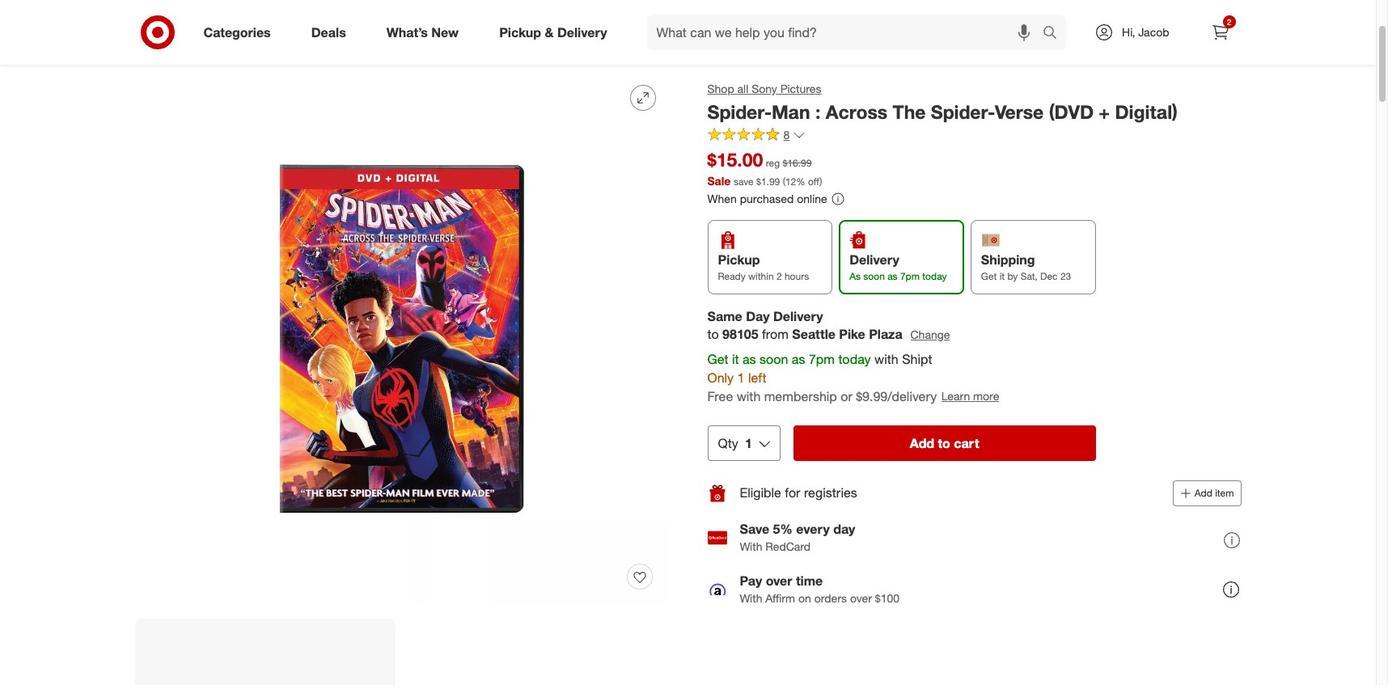 Task type: describe. For each thing, give the bounding box(es) containing it.
with inside pay over time with affirm on orders over $100
[[740, 592, 763, 606]]

as
[[850, 271, 861, 283]]

ready
[[718, 271, 746, 283]]

1.99
[[761, 175, 780, 187]]

learn more button
[[941, 388, 1000, 406]]

1 vertical spatial 1
[[745, 435, 752, 451]]

search button
[[1036, 15, 1075, 53]]

dec
[[1041, 271, 1058, 283]]

pike
[[839, 326, 866, 343]]

1 inside get it as soon as 7pm today with shipt only 1 left free with membership or $9.99/delivery learn more
[[738, 370, 745, 386]]

7pm inside delivery as soon as 7pm today
[[901, 271, 920, 283]]

shipping
[[981, 252, 1035, 268]]

deals link
[[298, 15, 366, 50]]

more
[[974, 390, 1000, 403]]

books
[[261, 40, 294, 54]]

/
[[169, 40, 173, 54]]

every
[[797, 521, 830, 538]]

today inside delivery as soon as 7pm today
[[923, 271, 947, 283]]

save 5% every day with redcard
[[740, 521, 856, 554]]

left
[[748, 370, 767, 386]]

digital)
[[1116, 100, 1178, 123]]

8
[[784, 128, 790, 141]]

8 link
[[708, 127, 806, 145]]

0 horizontal spatial as
[[743, 351, 756, 368]]

movies,
[[176, 40, 215, 54]]

search
[[1036, 26, 1075, 42]]

what's
[[387, 24, 428, 40]]

get inside get it as soon as 7pm today with shipt only 1 left free with membership or $9.99/delivery learn more
[[708, 351, 729, 368]]

23
[[1061, 271, 1072, 283]]

shop
[[708, 82, 735, 95]]

$15.00 reg $16.99 sale save $ 1.99 ( 12 % off )
[[708, 148, 822, 187]]

registries
[[804, 485, 858, 501]]

new
[[432, 24, 459, 40]]

membership
[[764, 388, 837, 405]]

off
[[808, 175, 820, 187]]

save
[[740, 521, 770, 538]]

what's new
[[387, 24, 459, 40]]

add for add to cart
[[910, 435, 935, 451]]

shop all sony pictures spider-man : across the spider-verse (dvd + digital)
[[708, 82, 1178, 123]]

to inside "button"
[[938, 435, 951, 451]]

add to cart button
[[794, 425, 1096, 461]]

cart
[[954, 435, 980, 451]]

2 spider- from the left
[[931, 100, 995, 123]]

time
[[796, 573, 823, 589]]

reg
[[766, 157, 780, 169]]

delivery inside delivery as soon as 7pm today
[[850, 252, 900, 268]]

target link
[[135, 40, 166, 54]]

pay over time with affirm on orders over $100
[[740, 573, 900, 606]]

(
[[783, 175, 786, 187]]

get it as soon as 7pm today with shipt only 1 left free with membership or $9.99/delivery learn more
[[708, 351, 1000, 405]]

music
[[218, 40, 248, 54]]

from seattle pike plaza
[[762, 326, 903, 343]]

change
[[911, 328, 950, 341]]

jacob
[[1139, 25, 1170, 39]]

deals
[[311, 24, 346, 40]]

soon inside delivery as soon as 7pm today
[[864, 271, 885, 283]]

for
[[785, 485, 801, 501]]

when purchased online
[[708, 191, 828, 205]]

as inside delivery as soon as 7pm today
[[888, 271, 898, 283]]

man
[[772, 100, 810, 123]]

only
[[708, 370, 734, 386]]

0 vertical spatial to
[[708, 326, 719, 343]]

day
[[834, 521, 856, 538]]

& inside "link"
[[545, 24, 554, 40]]

shipt
[[902, 351, 933, 368]]

plaza
[[869, 326, 903, 343]]

hours
[[785, 271, 809, 283]]

categories link
[[190, 15, 291, 50]]

the
[[893, 100, 926, 123]]

image gallery element
[[135, 72, 669, 685]]

$16.99
[[783, 157, 812, 169]]

0 horizontal spatial with
[[737, 388, 761, 405]]

pay
[[740, 573, 762, 589]]

it inside get it as soon as 7pm today with shipt only 1 left free with membership or $9.99/delivery learn more
[[732, 351, 739, 368]]

pickup & delivery link
[[486, 15, 628, 50]]

$100
[[875, 592, 900, 606]]

1 horizontal spatial with
[[875, 351, 899, 368]]

pictures
[[781, 82, 822, 95]]

$9.99/delivery
[[856, 388, 937, 405]]

1 spider- from the left
[[708, 100, 772, 123]]

item
[[1216, 487, 1234, 499]]



Task type: vqa. For each thing, say whether or not it's contained in the screenshot.
07430 within the Fulfillment region
no



Task type: locate. For each thing, give the bounding box(es) containing it.
7pm
[[901, 271, 920, 283], [809, 351, 835, 368]]

0 horizontal spatial add
[[910, 435, 935, 451]]

pickup up ready
[[718, 252, 760, 268]]

eligible
[[740, 485, 782, 501]]

learn
[[942, 390, 970, 403]]

1 vertical spatial today
[[839, 351, 871, 368]]

2 link
[[1203, 15, 1239, 50]]

within
[[749, 271, 774, 283]]

2 vertical spatial delivery
[[774, 308, 823, 324]]

shipping get it by sat, dec 23
[[981, 252, 1072, 283]]

2 with from the top
[[740, 592, 763, 606]]

qty 1
[[718, 435, 752, 451]]

get
[[981, 271, 997, 283], [708, 351, 729, 368]]

1 vertical spatial delivery
[[850, 252, 900, 268]]

)
[[820, 175, 822, 187]]

spider- down all
[[708, 100, 772, 123]]

0 vertical spatial soon
[[864, 271, 885, 283]]

seattle
[[792, 326, 836, 343]]

add left cart on the bottom of the page
[[910, 435, 935, 451]]

1 horizontal spatial spider-
[[931, 100, 995, 123]]

2 left hours
[[777, 271, 782, 283]]

1 horizontal spatial 7pm
[[901, 271, 920, 283]]

target / movies, music & books
[[135, 40, 294, 54]]

1 vertical spatial with
[[740, 592, 763, 606]]

1 vertical spatial get
[[708, 351, 729, 368]]

add inside "button"
[[910, 435, 935, 451]]

&
[[545, 24, 554, 40], [251, 40, 258, 54]]

today
[[923, 271, 947, 283], [839, 351, 871, 368]]

0 vertical spatial 7pm
[[901, 271, 920, 283]]

%
[[796, 175, 806, 187]]

to left cart on the bottom of the page
[[938, 435, 951, 451]]

all
[[738, 82, 749, 95]]

add item
[[1195, 487, 1234, 499]]

$15.00
[[708, 148, 763, 171]]

0 vertical spatial &
[[545, 24, 554, 40]]

delivery for same day delivery
[[774, 308, 823, 324]]

to
[[708, 326, 719, 343], [938, 435, 951, 451]]

today up change
[[923, 271, 947, 283]]

0 horizontal spatial over
[[766, 573, 793, 589]]

1 with from the top
[[740, 540, 763, 554]]

1 vertical spatial pickup
[[718, 252, 760, 268]]

as
[[888, 271, 898, 283], [743, 351, 756, 368], [792, 351, 806, 368]]

$
[[757, 175, 761, 187]]

delivery inside "link"
[[557, 24, 607, 40]]

with down save
[[740, 540, 763, 554]]

spider- right the
[[931, 100, 995, 123]]

1 vertical spatial it
[[732, 351, 739, 368]]

2 horizontal spatial delivery
[[850, 252, 900, 268]]

1 vertical spatial soon
[[760, 351, 789, 368]]

1 horizontal spatial pickup
[[718, 252, 760, 268]]

today inside get it as soon as 7pm today with shipt only 1 left free with membership or $9.99/delivery learn more
[[839, 351, 871, 368]]

it left by
[[1000, 271, 1005, 283]]

1 horizontal spatial today
[[923, 271, 947, 283]]

1 horizontal spatial over
[[850, 592, 872, 606]]

2 right jacob
[[1227, 17, 1232, 27]]

it inside shipping get it by sat, dec 23
[[1000, 271, 1005, 283]]

1 vertical spatial 2
[[777, 271, 782, 283]]

affirm
[[766, 592, 795, 606]]

1 horizontal spatial to
[[938, 435, 951, 451]]

pickup & delivery
[[499, 24, 607, 40]]

or
[[841, 388, 853, 405]]

save
[[734, 175, 754, 187]]

categories
[[204, 24, 271, 40]]

0 vertical spatial delivery
[[557, 24, 607, 40]]

eligible for registries
[[740, 485, 858, 501]]

today down pike
[[839, 351, 871, 368]]

delivery as soon as 7pm today
[[850, 252, 947, 283]]

what's new link
[[373, 15, 479, 50]]

add inside button
[[1195, 487, 1213, 499]]

pickup right 'new'
[[499, 24, 541, 40]]

as up left
[[743, 351, 756, 368]]

1 left left
[[738, 370, 745, 386]]

spider-man : across the spider-verse (dvd + digital), 1 of 2 image
[[135, 72, 669, 606]]

1 vertical spatial over
[[850, 592, 872, 606]]

to 98105
[[708, 326, 759, 343]]

0 vertical spatial add
[[910, 435, 935, 451]]

1 horizontal spatial soon
[[864, 271, 885, 283]]

add
[[910, 435, 935, 451], [1195, 487, 1213, 499]]

0 horizontal spatial 2
[[777, 271, 782, 283]]

get left by
[[981, 271, 997, 283]]

same day delivery
[[708, 308, 823, 324]]

1 vertical spatial to
[[938, 435, 951, 451]]

redcard
[[766, 540, 811, 554]]

purchased
[[740, 191, 794, 205]]

0 horizontal spatial spider-
[[708, 100, 772, 123]]

sale
[[708, 174, 731, 187]]

:
[[816, 100, 821, 123]]

0 vertical spatial get
[[981, 271, 997, 283]]

12
[[786, 175, 796, 187]]

+
[[1099, 100, 1110, 123]]

over left the $100
[[850, 592, 872, 606]]

add to cart
[[910, 435, 980, 451]]

0 horizontal spatial get
[[708, 351, 729, 368]]

1 horizontal spatial &
[[545, 24, 554, 40]]

add for add item
[[1195, 487, 1213, 499]]

(dvd
[[1049, 100, 1094, 123]]

0 vertical spatial pickup
[[499, 24, 541, 40]]

free
[[708, 388, 733, 405]]

1 vertical spatial add
[[1195, 487, 1213, 499]]

0 horizontal spatial soon
[[760, 351, 789, 368]]

1 horizontal spatial delivery
[[774, 308, 823, 324]]

1 vertical spatial 7pm
[[809, 351, 835, 368]]

0 horizontal spatial pickup
[[499, 24, 541, 40]]

7pm inside get it as soon as 7pm today with shipt only 1 left free with membership or $9.99/delivery learn more
[[809, 351, 835, 368]]

0 vertical spatial 2
[[1227, 17, 1232, 27]]

0 vertical spatial with
[[875, 351, 899, 368]]

0 horizontal spatial to
[[708, 326, 719, 343]]

2 horizontal spatial as
[[888, 271, 898, 283]]

with
[[875, 351, 899, 368], [737, 388, 761, 405]]

get up only on the right
[[708, 351, 729, 368]]

as right as
[[888, 271, 898, 283]]

with down the "pay"
[[740, 592, 763, 606]]

0 horizontal spatial 7pm
[[809, 351, 835, 368]]

it up only on the right
[[732, 351, 739, 368]]

with down left
[[737, 388, 761, 405]]

1 vertical spatial &
[[251, 40, 258, 54]]

2 inside pickup ready within 2 hours
[[777, 271, 782, 283]]

0 horizontal spatial &
[[251, 40, 258, 54]]

1 horizontal spatial 2
[[1227, 17, 1232, 27]]

7pm right as
[[901, 271, 920, 283]]

0 horizontal spatial it
[[732, 351, 739, 368]]

7pm down the seattle
[[809, 351, 835, 368]]

on
[[799, 592, 811, 606]]

soon
[[864, 271, 885, 283], [760, 351, 789, 368]]

as down the seattle
[[792, 351, 806, 368]]

What can we help you find? suggestions appear below search field
[[647, 15, 1047, 50]]

0 vertical spatial with
[[740, 540, 763, 554]]

soon inside get it as soon as 7pm today with shipt only 1 left free with membership or $9.99/delivery learn more
[[760, 351, 789, 368]]

1 right 'qty'
[[745, 435, 752, 451]]

to down same
[[708, 326, 719, 343]]

get inside shipping get it by sat, dec 23
[[981, 271, 997, 283]]

target
[[135, 40, 166, 54]]

pickup inside pickup & delivery "link"
[[499, 24, 541, 40]]

0 horizontal spatial delivery
[[557, 24, 607, 40]]

5%
[[773, 521, 793, 538]]

1 horizontal spatial it
[[1000, 271, 1005, 283]]

sat,
[[1021, 271, 1038, 283]]

pickup for &
[[499, 24, 541, 40]]

soon right as
[[864, 271, 885, 283]]

0 vertical spatial over
[[766, 573, 793, 589]]

1
[[738, 370, 745, 386], [745, 435, 752, 451]]

1 horizontal spatial add
[[1195, 487, 1213, 499]]

day
[[746, 308, 770, 324]]

1 horizontal spatial get
[[981, 271, 997, 283]]

1 vertical spatial with
[[737, 388, 761, 405]]

qty
[[718, 435, 739, 451]]

1 horizontal spatial as
[[792, 351, 806, 368]]

when
[[708, 191, 737, 205]]

same
[[708, 308, 743, 324]]

hi,
[[1122, 25, 1136, 39]]

over
[[766, 573, 793, 589], [850, 592, 872, 606]]

0 vertical spatial 1
[[738, 370, 745, 386]]

0 horizontal spatial today
[[839, 351, 871, 368]]

with inside save 5% every day with redcard
[[740, 540, 763, 554]]

with down plaza
[[875, 351, 899, 368]]

add left 'item'
[[1195, 487, 1213, 499]]

pickup inside pickup ready within 2 hours
[[718, 252, 760, 268]]

2 inside "link"
[[1227, 17, 1232, 27]]

soon up left
[[760, 351, 789, 368]]

orders
[[815, 592, 847, 606]]

add item button
[[1173, 480, 1242, 506]]

over up 'affirm'
[[766, 573, 793, 589]]

change button
[[910, 326, 951, 344]]

pickup for ready
[[718, 252, 760, 268]]

98105
[[723, 326, 759, 343]]

0 vertical spatial it
[[1000, 271, 1005, 283]]

0 vertical spatial today
[[923, 271, 947, 283]]

delivery for pickup & delivery
[[557, 24, 607, 40]]

across
[[826, 100, 888, 123]]



